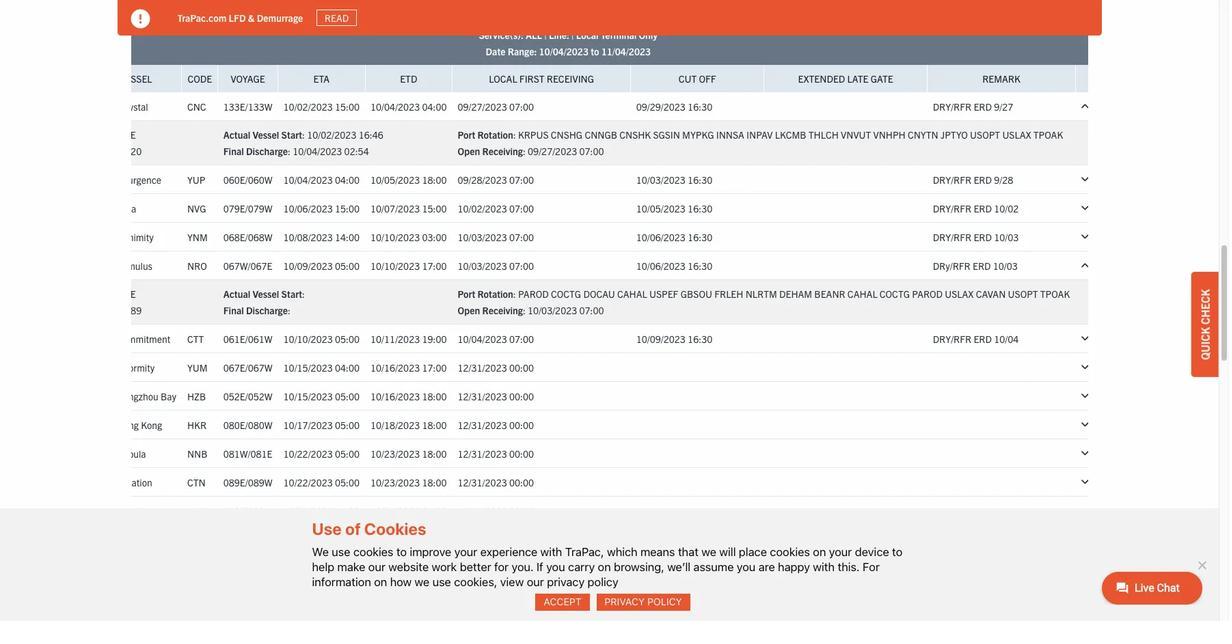 Task type: vqa. For each thing, say whether or not it's contained in the screenshot.
|
yes



Task type: describe. For each thing, give the bounding box(es) containing it.
: one : 9416989
[[98, 288, 142, 317]]

16:30 for dry/rfr erd 9/27
[[688, 100, 713, 113]]

deham
[[780, 288, 812, 300]]

1 | from the left
[[545, 29, 547, 41]]

are
[[759, 561, 775, 574]]

start for : 10/04/2023 02:54
[[281, 129, 302, 141]]

04:00 down 10/10/2023 05:00
[[335, 362, 360, 374]]

local first receiving
[[489, 73, 594, 85]]

11/04/2023
[[602, 45, 651, 58]]

browsing,
[[614, 561, 665, 574]]

10/08/2023 14:00
[[283, 231, 360, 243]]

10/05/2023 for 10/05/2023 18:00
[[371, 173, 420, 186]]

00:00 for 052e/052w
[[509, 390, 534, 403]]

uspef
[[650, 288, 679, 300]]

make
[[337, 561, 366, 574]]

for
[[863, 561, 880, 574]]

7 05:00 from the top
[[335, 534, 360, 546]]

0 vertical spatial receiving
[[547, 73, 594, 85]]

nvg
[[187, 202, 206, 214]]

0 horizontal spatial use
[[332, 545, 351, 559]]

nyk for nyk vega
[[96, 202, 114, 214]]

10/05/2023 18:00
[[371, 173, 447, 186]]

dry/rfr erd 10/03
[[933, 231, 1019, 243]]

we
[[312, 545, 329, 559]]

05:00 for 080e/080w
[[335, 419, 360, 431]]

dry/rfr for dry/rfr erd 10/04
[[933, 333, 972, 345]]

03:00
[[422, 231, 447, 243]]

10/29/2023
[[283, 534, 333, 546]]

10/03/2023 07:00 for 17:00
[[458, 260, 534, 272]]

17:00 for 10/16/2023 17:00
[[422, 362, 447, 374]]

accept link
[[536, 594, 590, 611]]

10/10/2023 for 10/10/2023 03:00
[[371, 231, 420, 243]]

to inside the service(s): all | line: | local terminal only date range: 10/04/2023 to 11/04/2023
[[591, 45, 599, 58]]

1 vertical spatial with
[[813, 561, 835, 574]]

cookies
[[364, 520, 426, 539]]

10/22/2023 for 089e/089w
[[283, 476, 333, 489]]

10/02
[[994, 202, 1019, 214]]

10/02/2023 for 10/02/2023 07:00
[[458, 202, 507, 214]]

07:00 for 10/05/2023 18:00
[[509, 173, 534, 186]]

off
[[699, 73, 716, 85]]

05:00 for 089e/089w
[[335, 476, 360, 489]]

10/10/2023 17:00
[[371, 260, 447, 272]]

10/02/2023 07:00
[[458, 202, 534, 214]]

12/31/2023 00:00 for 052e/052w
[[458, 390, 534, 403]]

dry/rfr for dry/rfr erd 10/02
[[933, 202, 972, 214]]

dry/rfr erd 9/27
[[933, 100, 1014, 113]]

one for hong
[[96, 419, 115, 431]]

policy
[[648, 596, 682, 608]]

16:30 for dry/rfr erd 9/28
[[688, 173, 713, 186]]

ym for ym ubiquity
[[96, 505, 109, 517]]

12/31/2023 00:00 for 081w/081e
[[458, 448, 534, 460]]

help
[[312, 561, 335, 574]]

service(s):
[[479, 29, 524, 41]]

yum
[[187, 362, 208, 374]]

creation
[[117, 476, 152, 489]]

10/06/2023 16:30 for 03:00
[[636, 231, 713, 243]]

one hong kong
[[96, 419, 162, 431]]

17:00 for 10/30/2023 17:00
[[422, 534, 447, 546]]

10/16/2023 for 10/16/2023 17:00
[[371, 362, 420, 374]]

carry
[[568, 561, 595, 574]]

erd for dry/rfr erd 10/03
[[973, 260, 991, 272]]

port for port rotation : parod coctg docau cahal uspef gbsou frleh nlrtm deham beanr cahal coctg parod uslax cavan usopt tpoak open receiving : 10/03/2023 07:00
[[458, 288, 476, 300]]

10/22/2023 05:00 for 081w/081e
[[283, 448, 360, 460]]

067e/067w
[[223, 362, 273, 374]]

16:30 for dry/rfr erd 10/04
[[688, 333, 713, 345]]

line:
[[549, 29, 570, 41]]

10/16/2023 for 10/16/2023 18:00
[[371, 390, 420, 403]]

9416989
[[103, 304, 142, 317]]

experience
[[480, 545, 538, 559]]

10/04/2023 up 10/06/2023 15:00
[[283, 173, 333, 186]]

10/22/2023 05:00 for 089e/089w
[[283, 476, 360, 489]]

2 you from the left
[[737, 561, 756, 574]]

mol creation
[[96, 476, 152, 489]]

ym uniformity
[[96, 362, 155, 374]]

05:00 for 052e/052w
[[335, 390, 360, 403]]

2 | from the left
[[572, 29, 574, 41]]

frleh
[[715, 288, 744, 300]]

10/15/2023 05:00
[[283, 390, 360, 403]]

10/30/2023
[[371, 534, 420, 546]]

2 your from the left
[[829, 545, 852, 559]]

actual vessel start : final discharge :
[[223, 288, 305, 317]]

02:54
[[344, 145, 369, 157]]

date
[[486, 45, 506, 58]]

1 you from the left
[[546, 561, 565, 574]]

crystal
[[120, 100, 148, 113]]

16:30 for dry/rfr erd 10/03
[[688, 260, 713, 272]]

final inside actual vessel start : 10/02/2023 16:46 final discharge : 10/04/2023 02:54
[[223, 145, 244, 157]]

10/09/2023 for 10/09/2023 05:00
[[283, 260, 333, 272]]

10/17/2023
[[283, 419, 333, 431]]

erd for dry/rfr erd 9/28
[[974, 173, 992, 186]]

10/09/2023 for 10/09/2023 16:30
[[636, 333, 686, 345]]

16:30 for dry/rfr erd 10/02
[[688, 202, 713, 214]]

15:00 for 10/06/2023 15:00
[[335, 202, 360, 214]]

innsa
[[717, 129, 745, 141]]

privacy
[[605, 596, 645, 608]]

2 horizontal spatial on
[[813, 545, 826, 559]]

0 horizontal spatial with
[[541, 545, 562, 559]]

will
[[720, 545, 736, 559]]

ym ubiquity
[[96, 505, 146, 517]]

place
[[739, 545, 767, 559]]

1 vertical spatial 10/04/2023 04:00
[[283, 173, 360, 186]]

10/30/2023 17:00
[[371, 534, 447, 546]]

cnytn
[[908, 129, 939, 141]]

check
[[1199, 289, 1212, 325]]

068e/068w
[[223, 231, 273, 243]]

10/05/2023 16:30
[[636, 202, 713, 214]]

quick
[[1199, 327, 1212, 360]]

1 cahal from the left
[[618, 288, 647, 300]]

gate
[[871, 73, 894, 85]]

1 parod from the left
[[518, 288, 549, 300]]

that
[[678, 545, 699, 559]]

10/15/2023 for 10/15/2023 04:00
[[283, 362, 333, 374]]

trapac,
[[565, 545, 604, 559]]

10/22/2023 for 059e/059w
[[283, 505, 333, 517]]

open for port rotation : parod coctg docau cahal uspef gbsou frleh nlrtm deham beanr cahal coctg parod uslax cavan usopt tpoak open receiving : 10/03/2023 07:00
[[458, 304, 480, 317]]

10/11/2023
[[371, 333, 420, 345]]

quick check
[[1199, 289, 1212, 360]]

080e/080w
[[223, 419, 273, 431]]

18:00 for 060e/060w
[[422, 173, 447, 186]]

07:00 inside port rotation : parod coctg docau cahal uspef gbsou frleh nlrtm deham beanr cahal coctg parod uslax cavan usopt tpoak open receiving : 10/03/2023 07:00
[[580, 304, 604, 317]]

erd for dry/rfr erd 10/04
[[974, 333, 992, 345]]

12/31/2023 for 080e/080w
[[458, 419, 507, 431]]

05:00 for 067w/067e
[[335, 260, 360, 272]]

10/15/2023 for 10/15/2023 05:00
[[283, 390, 333, 403]]

nyk for nyk nebula
[[96, 448, 114, 460]]

0 horizontal spatial to
[[397, 545, 407, 559]]

quick check link
[[1192, 272, 1219, 377]]

052e/052w
[[223, 390, 273, 403]]

0 horizontal spatial local
[[489, 73, 517, 85]]

12/31/2023 for 067e/067w
[[458, 362, 507, 374]]

read
[[325, 12, 349, 24]]

10/16/2023 17:00
[[371, 362, 447, 374]]

upsurgence
[[111, 173, 161, 186]]

cnngb
[[585, 129, 618, 141]]

12/31/2023 00:00 for 089e/089w
[[458, 476, 534, 489]]

09/27/2023 07:00
[[458, 100, 534, 113]]

15:00 for 10/07/2023 15:00
[[422, 202, 447, 214]]

10/04/2023 down etd
[[371, 100, 420, 113]]

12/31/2023 for 089e/089w
[[458, 476, 507, 489]]

04:00 down 02:54
[[335, 173, 360, 186]]

09/28/2023
[[458, 173, 507, 186]]

9/27
[[994, 100, 1014, 113]]

07:00 for 10/11/2023 19:00
[[509, 333, 534, 345]]

10/03 for dry/rfr erd 10/03
[[993, 260, 1018, 272]]

07:00 for 10/07/2023 15:00
[[509, 202, 534, 214]]

tpoak for port rotation : parod coctg docau cahal uspef gbsou frleh nlrtm deham beanr cahal coctg parod uslax cavan usopt tpoak open receiving : 10/03/2023 07:00
[[1041, 288, 1070, 300]]

hangzhou
[[117, 390, 159, 403]]

10/09/2023 16:30
[[636, 333, 713, 345]]

range:
[[508, 45, 537, 58]]

10/03 for dry/rfr erd 10/03
[[994, 231, 1019, 243]]

cnshk
[[620, 129, 651, 141]]

2 parod from the left
[[912, 288, 943, 300]]

10/24/2023
[[371, 505, 420, 517]]

00:00 for 080e/080w
[[509, 419, 534, 431]]

10/04/2023 right 19:00
[[458, 333, 507, 345]]

1 coctg from the left
[[551, 288, 581, 300]]

yuq
[[187, 505, 206, 517]]

0 vertical spatial vessel
[[120, 73, 152, 85]]

trapac.com
[[177, 11, 227, 24]]

all
[[526, 29, 542, 41]]

0 vertical spatial 10/06/2023
[[283, 202, 333, 214]]

bay
[[161, 390, 176, 403]]

port for port rotation : krpus cnshg cnngb cnshk sgsin mypkg innsa inpav lkcmb thlch vnvut vnhph cnytn jptyo usopt uslax tpoak open receiving : 09/27/2023 07:00
[[458, 129, 476, 141]]

nebula
[[116, 448, 146, 460]]

receiving for parod
[[482, 304, 523, 317]]

conti crystal
[[96, 100, 148, 113]]

12/31/2023 00:00 for 080e/080w
[[458, 419, 534, 431]]

accept
[[544, 596, 582, 608]]

14:00 for 10/22/2023 14:00
[[335, 505, 360, 517]]

9293820
[[103, 145, 142, 157]]

10/15/2023 04:00
[[283, 362, 360, 374]]

0 horizontal spatial on
[[374, 576, 387, 589]]

lkcmb
[[775, 129, 807, 141]]

10/07/2023 15:00
[[371, 202, 447, 214]]

sgsin
[[653, 129, 680, 141]]

10/03/2023 16:30
[[636, 173, 713, 186]]



Task type: locate. For each thing, give the bounding box(es) containing it.
10/06/2023 16:30 up the uspef
[[636, 260, 713, 272]]

2 coctg from the left
[[880, 288, 910, 300]]

happy
[[778, 561, 810, 574]]

terminal
[[601, 29, 637, 41]]

mol
[[96, 476, 115, 489]]

vessel for actual vessel start : final discharge :
[[253, 288, 279, 300]]

1 05:00 from the top
[[335, 260, 360, 272]]

4 18:00 from the top
[[422, 448, 447, 460]]

10/03/2023 inside port rotation : parod coctg docau cahal uspef gbsou frleh nlrtm deham beanr cahal coctg parod uslax cavan usopt tpoak open receiving : 10/03/2023 07:00
[[528, 304, 577, 317]]

1 10/23/2023 18:00 from the top
[[371, 448, 447, 460]]

16:30
[[688, 100, 713, 113], [688, 173, 713, 186], [688, 202, 713, 214], [688, 231, 713, 243], [688, 260, 713, 272], [688, 333, 713, 345]]

0 horizontal spatial parod
[[518, 288, 549, 300]]

thlch
[[809, 129, 839, 141]]

10/10/2023 for 10/10/2023 05:00
[[283, 333, 333, 345]]

2 vertical spatial on
[[374, 576, 387, 589]]

1 12/31/2023 00:00 from the top
[[458, 362, 534, 374]]

vessel for actual vessel start : 10/02/2023 16:46 final discharge : 10/04/2023 02:54
[[253, 129, 279, 141]]

2 10/03/2023 07:00 from the top
[[458, 260, 534, 272]]

2 dry/rfr from the top
[[933, 173, 972, 186]]

better
[[460, 561, 491, 574]]

final inside actual vessel start : final discharge :
[[223, 304, 244, 317]]

1 final from the top
[[223, 145, 244, 157]]

0 vertical spatial 10/02/2023
[[283, 100, 333, 113]]

discharge up 060e/060w
[[246, 145, 288, 157]]

1 actual from the top
[[223, 129, 250, 141]]

1 horizontal spatial with
[[813, 561, 835, 574]]

18:00 up 10/18/2023 18:00 at the left bottom of page
[[422, 390, 447, 403]]

one inside ": one : 9416989"
[[117, 288, 136, 300]]

port inside port rotation : krpus cnshg cnngb cnshk sgsin mypkg innsa inpav lkcmb thlch vnvut vnhph cnytn jptyo usopt uslax tpoak open receiving : 09/27/2023 07:00
[[458, 129, 476, 141]]

10/06/2023 for 10/10/2023 03:00
[[636, 231, 686, 243]]

2 00:00 from the top
[[509, 390, 534, 403]]

1 10/15/2023 from the top
[[283, 362, 333, 374]]

1 vertical spatial 10/22/2023
[[283, 476, 333, 489]]

0 vertical spatial we
[[702, 545, 717, 559]]

0 vertical spatial 14:00
[[335, 231, 360, 243]]

10/16/2023 down 10/11/2023
[[371, 362, 420, 374]]

4 dry/rfr from the top
[[933, 231, 972, 243]]

start inside actual vessel start : 10/02/2023 16:46 final discharge : 10/04/2023 02:54
[[281, 129, 302, 141]]

00:00 for 067e/067w
[[509, 362, 534, 374]]

15:00 up 03:00
[[422, 202, 447, 214]]

1 10/22/2023 05:00 from the top
[[283, 448, 360, 460]]

2 vertical spatial vessel
[[253, 288, 279, 300]]

ym for ym upsurgence
[[96, 173, 109, 186]]

2 10/23/2023 18:00 from the top
[[371, 476, 447, 489]]

our
[[368, 561, 386, 574], [527, 576, 544, 589]]

0 vertical spatial actual
[[223, 129, 250, 141]]

open up the 09/28/2023
[[458, 145, 480, 157]]

1 vertical spatial 14:00
[[335, 505, 360, 517]]

dry/rfr for dry/rfr erd 9/28
[[933, 173, 972, 186]]

2 18:00 from the top
[[422, 390, 447, 403]]

1 vertical spatial 10/02/2023
[[307, 129, 357, 141]]

1 horizontal spatial 10/09/2023
[[636, 333, 686, 345]]

10/06/2023 15:00
[[283, 202, 360, 214]]

1 horizontal spatial your
[[829, 545, 852, 559]]

on up policy
[[598, 561, 611, 574]]

0 horizontal spatial you
[[546, 561, 565, 574]]

kong
[[141, 419, 162, 431]]

10/22/2023
[[283, 448, 333, 460], [283, 476, 333, 489], [283, 505, 333, 517]]

we
[[702, 545, 717, 559], [415, 576, 430, 589]]

3 dry/rfr from the top
[[933, 202, 972, 214]]

1 vertical spatial 10/22/2023 05:00
[[283, 476, 360, 489]]

0 vertical spatial 10/09/2023
[[283, 260, 333, 272]]

0 vertical spatial 10/22/2023
[[283, 448, 333, 460]]

12/31/2023 for 052e/052w
[[458, 390, 507, 403]]

dry/rfr up dry/rfr
[[933, 231, 972, 243]]

3 10/22/2023 from the top
[[283, 505, 333, 517]]

1 vertical spatial rotation
[[478, 288, 513, 300]]

10/06/2023 16:30 for 17:00
[[636, 260, 713, 272]]

10/06/2023 16:30 down 10/05/2023 16:30
[[636, 231, 713, 243]]

with up if
[[541, 545, 562, 559]]

0 vertical spatial nyk
[[96, 202, 114, 214]]

of
[[345, 520, 361, 539]]

05:00 up 10/15/2023 04:00
[[335, 333, 360, 345]]

privacy policy
[[605, 596, 682, 608]]

we down website
[[415, 576, 430, 589]]

2 10/16/2023 from the top
[[371, 390, 420, 403]]

0 vertical spatial uslax
[[1003, 129, 1032, 141]]

0 vertical spatial 10/03/2023 07:00
[[458, 231, 534, 243]]

1 vertical spatial final
[[223, 304, 244, 317]]

3 18:00 from the top
[[422, 419, 447, 431]]

10/10/2023
[[371, 231, 420, 243], [371, 260, 420, 272], [283, 333, 333, 345]]

one left the hangzhou
[[96, 390, 115, 403]]

lfd
[[229, 11, 246, 24]]

nyk left the vega
[[96, 202, 114, 214]]

3 12/31/2023 from the top
[[458, 419, 507, 431]]

to left "11/04/2023"
[[591, 45, 599, 58]]

10/04/2023 inside the service(s): all | line: | local terminal only date range: 10/04/2023 to 11/04/2023
[[539, 45, 589, 58]]

5 12/31/2023 from the top
[[458, 476, 507, 489]]

05:00 down 10/17/2023 05:00
[[335, 448, 360, 460]]

0 vertical spatial 10/23/2023 18:00
[[371, 448, 447, 460]]

07:00 for 10/10/2023 17:00
[[509, 260, 534, 272]]

: one : 9293820
[[98, 129, 142, 157]]

1 vertical spatial uslax
[[945, 288, 974, 300]]

10/23/2023 18:00 down 10/18/2023 18:00 at the left bottom of page
[[371, 448, 447, 460]]

10/02/2023 up 02:54
[[307, 129, 357, 141]]

18:00 down '10/16/2023 18:00'
[[422, 419, 447, 431]]

05:00 down 10/15/2023 04:00
[[335, 390, 360, 403]]

6 00:00 from the top
[[509, 505, 534, 517]]

07:00 for 10/10/2023 03:00
[[509, 231, 534, 243]]

coctg right beanr
[[880, 288, 910, 300]]

1 start from the top
[[281, 129, 302, 141]]

12/31/2023 00:00 for 059e/059w
[[458, 505, 534, 517]]

erd for dry/rfr erd 9/27
[[974, 100, 992, 113]]

receiving for krpus
[[482, 145, 523, 157]]

04:00 up 10/30/2023 17:00
[[422, 505, 447, 517]]

081w/081e
[[223, 448, 273, 460]]

1 vertical spatial use
[[433, 576, 451, 589]]

local down date
[[489, 73, 517, 85]]

1 vertical spatial receiving
[[482, 145, 523, 157]]

for
[[494, 561, 509, 574]]

0 horizontal spatial usopt
[[970, 129, 1001, 141]]

trapac.com lfd & demurrage
[[177, 11, 303, 24]]

erd left 9/27
[[974, 100, 992, 113]]

1 horizontal spatial we
[[702, 545, 717, 559]]

| right line:
[[572, 29, 574, 41]]

rotation up 10/04/2023 07:00
[[478, 288, 513, 300]]

15:00 for 10/02/2023 15:00
[[335, 100, 360, 113]]

10/23/2023
[[371, 448, 420, 460], [371, 476, 420, 489]]

krpus
[[518, 129, 549, 141]]

2 vertical spatial 10/10/2023
[[283, 333, 333, 345]]

1 vertical spatial our
[[527, 576, 544, 589]]

2 ym from the top
[[96, 231, 109, 243]]

port down 09/27/2023 07:00
[[458, 129, 476, 141]]

09/29/2023
[[636, 100, 686, 113]]

2 vertical spatial 10/22/2023
[[283, 505, 333, 517]]

2 10/23/2023 from the top
[[371, 476, 420, 489]]

actual for actual vessel start : 10/02/2023 16:46 final discharge : 10/04/2023 02:54
[[223, 129, 250, 141]]

1 vertical spatial actual
[[223, 288, 250, 300]]

commitment
[[117, 333, 170, 345]]

1 horizontal spatial uslax
[[1003, 129, 1032, 141]]

1 horizontal spatial cookies
[[770, 545, 810, 559]]

2 12/31/2023 00:00 from the top
[[458, 390, 534, 403]]

10/06/2023 up the uspef
[[636, 260, 686, 272]]

6 16:30 from the top
[[688, 333, 713, 345]]

one up 9416989
[[117, 288, 136, 300]]

open inside port rotation : krpus cnshg cnngb cnshk sgsin mypkg innsa inpav lkcmb thlch vnvut vnhph cnytn jptyo usopt uslax tpoak open receiving : 09/27/2023 07:00
[[458, 145, 480, 157]]

10/15/2023 down 10/10/2023 05:00
[[283, 362, 333, 374]]

10/09/2023
[[283, 260, 333, 272], [636, 333, 686, 345]]

10/18/2023 18:00
[[371, 419, 447, 431]]

rotation down 09/27/2023 07:00
[[478, 129, 513, 141]]

1 horizontal spatial 10/05/2023
[[636, 202, 686, 214]]

1 vertical spatial port
[[458, 288, 476, 300]]

actual down 133e/133w at the top of page
[[223, 129, 250, 141]]

10/09/2023 down 10/08/2023
[[283, 260, 333, 272]]

1 horizontal spatial 09/27/2023
[[528, 145, 577, 157]]

6 12/31/2023 00:00 from the top
[[458, 505, 534, 517]]

10/05/2023 up 10/07/2023
[[371, 173, 420, 186]]

1 12/31/2023 from the top
[[458, 362, 507, 374]]

2 vertical spatial 17:00
[[422, 534, 447, 546]]

2 start from the top
[[281, 288, 302, 300]]

2 vertical spatial 10/02/2023
[[458, 202, 507, 214]]

our right make
[[368, 561, 386, 574]]

final up 060e/060w
[[223, 145, 244, 157]]

0 vertical spatial on
[[813, 545, 826, 559]]

1 vertical spatial 10/05/2023
[[636, 202, 686, 214]]

16:30 for dry/rfr erd 10/03
[[688, 231, 713, 243]]

1 16:30 from the top
[[688, 100, 713, 113]]

4 00:00 from the top
[[509, 448, 534, 460]]

dry/rfr for dry/rfr erd 9/27
[[933, 100, 972, 113]]

1 18:00 from the top
[[422, 173, 447, 186]]

port inside port rotation : parod coctg docau cahal uspef gbsou frleh nlrtm deham beanr cahal coctg parod uslax cavan usopt tpoak open receiving : 10/03/2023 07:00
[[458, 288, 476, 300]]

4 ym from the top
[[96, 505, 109, 517]]

10/05/2023 for 10/05/2023 16:30
[[636, 202, 686, 214]]

receiving up 09/28/2023 07:00 in the top left of the page
[[482, 145, 523, 157]]

16:30 up gbsou
[[688, 260, 713, 272]]

10/29/2023 05:00
[[283, 534, 360, 546]]

dry/rfr erd 10/02
[[933, 202, 1019, 214]]

10/04/2023
[[539, 45, 589, 58], [371, 100, 420, 113], [293, 145, 342, 157], [283, 173, 333, 186], [458, 333, 507, 345]]

10/02/2023 for 10/02/2023 15:00
[[283, 100, 333, 113]]

10/02/2023 down the 09/28/2023
[[458, 202, 507, 214]]

1 vertical spatial 10/10/2023
[[371, 260, 420, 272]]

17:00 down 19:00
[[422, 362, 447, 374]]

0 vertical spatial start
[[281, 129, 302, 141]]

parod down dry/rfr
[[912, 288, 943, 300]]

16:30 down gbsou
[[688, 333, 713, 345]]

1 17:00 from the top
[[422, 260, 447, 272]]

means
[[641, 545, 675, 559]]

2 discharge from the top
[[246, 304, 288, 317]]

start inside actual vessel start : final discharge :
[[281, 288, 302, 300]]

start for :
[[281, 288, 302, 300]]

10/06/2023 up 10/08/2023
[[283, 202, 333, 214]]

hkr
[[187, 419, 207, 431]]

nyk left the "romulus"
[[96, 260, 114, 272]]

14:00 for 10/08/2023 14:00
[[335, 231, 360, 243]]

18:00
[[422, 173, 447, 186], [422, 390, 447, 403], [422, 419, 447, 431], [422, 448, 447, 460], [422, 476, 447, 489]]

133e/133w
[[223, 100, 273, 113]]

no image
[[1195, 559, 1209, 572]]

15:00 up 16:46
[[335, 100, 360, 113]]

2 open from the top
[[458, 304, 480, 317]]

2 14:00 from the top
[[335, 505, 360, 517]]

2 10/15/2023 from the top
[[283, 390, 333, 403]]

1 horizontal spatial 10/04/2023 04:00
[[371, 100, 447, 113]]

1 dry/rfr from the top
[[933, 100, 972, 113]]

erd for dry/rfr erd 10/03
[[974, 231, 992, 243]]

nlrtm
[[746, 288, 777, 300]]

10/23/2023 18:00 up 10/24/2023 04:00
[[371, 476, 447, 489]]

10/02/2023 inside actual vessel start : 10/02/2023 16:46 final discharge : 10/04/2023 02:54
[[307, 129, 357, 141]]

uslax inside port rotation : krpus cnshg cnngb cnshk sgsin mypkg innsa inpav lkcmb thlch vnvut vnhph cnytn jptyo usopt uslax tpoak open receiving : 09/27/2023 07:00
[[1003, 129, 1032, 141]]

5 12/31/2023 00:00 from the top
[[458, 476, 534, 489]]

start down 10/02/2023 15:00
[[281, 129, 302, 141]]

3 16:30 from the top
[[688, 202, 713, 214]]

0 vertical spatial usopt
[[970, 129, 1001, 141]]

9/28
[[994, 173, 1014, 186]]

1 vertical spatial 10/03
[[993, 260, 1018, 272]]

12/31/2023 for 059e/059w
[[458, 505, 507, 517]]

0 vertical spatial 10/06/2023 16:30
[[636, 231, 713, 243]]

10/23/2023 for 089e/089w
[[371, 476, 420, 489]]

5 18:00 from the top
[[422, 476, 447, 489]]

2 10/22/2023 05:00 from the top
[[283, 476, 360, 489]]

we'll
[[668, 561, 691, 574]]

one down 9416989
[[96, 333, 115, 345]]

16:30 down 10/05/2023 16:30
[[688, 231, 713, 243]]

05:00 for 061e/061w
[[335, 333, 360, 345]]

1 10/22/2023 from the top
[[283, 448, 333, 460]]

vessel up crystal
[[120, 73, 152, 85]]

1 vertical spatial 10/06/2023
[[636, 231, 686, 243]]

1 vertical spatial 10/23/2023 18:00
[[371, 476, 447, 489]]

0 vertical spatial 09/27/2023
[[458, 100, 507, 113]]

uslax inside port rotation : parod coctg docau cahal uspef gbsou frleh nlrtm deham beanr cahal coctg parod uslax cavan usopt tpoak open receiving : 10/03/2023 07:00
[[945, 288, 974, 300]]

0 horizontal spatial 09/27/2023
[[458, 100, 507, 113]]

1 your from the left
[[455, 545, 478, 559]]

ubiquity
[[111, 505, 146, 517]]

discharge inside actual vessel start : 10/02/2023 16:46 final discharge : 10/04/2023 02:54
[[246, 145, 288, 157]]

your up this. at the bottom right of the page
[[829, 545, 852, 559]]

dry/rfr erd 9/28
[[933, 173, 1014, 186]]

ym left ubiquity
[[96, 505, 109, 517]]

usopt inside port rotation : parod coctg docau cahal uspef gbsou frleh nlrtm deham beanr cahal coctg parod uslax cavan usopt tpoak open receiving : 10/03/2023 07:00
[[1008, 288, 1038, 300]]

10/10/2023 for 10/10/2023 17:00
[[371, 260, 420, 272]]

5 dry/rfr from the top
[[933, 333, 972, 345]]

demurrage
[[257, 11, 303, 24]]

6 12/31/2023 from the top
[[458, 505, 507, 517]]

0 vertical spatial rotation
[[478, 129, 513, 141]]

10/02/2023 down eta
[[283, 100, 333, 113]]

1 cookies from the left
[[353, 545, 394, 559]]

1 vertical spatial we
[[415, 576, 430, 589]]

ym
[[96, 173, 109, 186], [96, 231, 109, 243], [96, 362, 109, 374], [96, 505, 109, 517]]

0 horizontal spatial |
[[545, 29, 547, 41]]

erd left 10/02
[[974, 202, 992, 214]]

1 horizontal spatial local
[[576, 29, 599, 41]]

1 horizontal spatial usopt
[[1008, 288, 1038, 300]]

improve
[[410, 545, 452, 559]]

2 port from the top
[[458, 288, 476, 300]]

we up assume on the bottom
[[702, 545, 717, 559]]

port rotation : krpus cnshg cnngb cnshk sgsin mypkg innsa inpav lkcmb thlch vnvut vnhph cnytn jptyo usopt uslax tpoak open receiving : 09/27/2023 07:00
[[458, 129, 1064, 157]]

extended late gate
[[798, 73, 894, 85]]

10/04/2023 04:00 up 10/06/2023 15:00
[[283, 173, 360, 186]]

0 vertical spatial use
[[332, 545, 351, 559]]

05:00 up 10/22/2023 14:00
[[335, 476, 360, 489]]

1 10/16/2023 from the top
[[371, 362, 420, 374]]

18:00 for 052e/052w
[[422, 390, 447, 403]]

10/22/2023 for 081w/081e
[[283, 448, 333, 460]]

10/03/2023 07:00 for 03:00
[[458, 231, 534, 243]]

receiving up 10/04/2023 07:00
[[482, 304, 523, 317]]

solid image
[[131, 10, 150, 29]]

0 vertical spatial open
[[458, 145, 480, 157]]

0 vertical spatial port
[[458, 129, 476, 141]]

10/08/2023
[[283, 231, 333, 243]]

rotation for : parod coctg docau cahal uspef gbsou frleh nlrtm deham beanr cahal coctg parod uslax cavan usopt tpoak
[[478, 288, 513, 300]]

erd down dry/rfr erd 10/02
[[974, 231, 992, 243]]

2 10/06/2023 16:30 from the top
[[636, 260, 713, 272]]

00:00 for 089e/089w
[[509, 476, 534, 489]]

3 05:00 from the top
[[335, 390, 360, 403]]

usopt right cavan
[[1008, 288, 1038, 300]]

2 horizontal spatial to
[[892, 545, 903, 559]]

1 horizontal spatial our
[[527, 576, 544, 589]]

ym unanimity
[[96, 231, 154, 243]]

start
[[281, 129, 302, 141], [281, 288, 302, 300]]

receiving inside port rotation : parod coctg docau cahal uspef gbsou frleh nlrtm deham beanr cahal coctg parod uslax cavan usopt tpoak open receiving : 10/03/2023 07:00
[[482, 304, 523, 317]]

5 05:00 from the top
[[335, 448, 360, 460]]

ynm
[[187, 231, 208, 243]]

2 05:00 from the top
[[335, 333, 360, 345]]

2 16:30 from the top
[[688, 173, 713, 186]]

3 17:00 from the top
[[422, 534, 447, 546]]

1 vertical spatial 09/27/2023
[[528, 145, 577, 157]]

18:00 up 10/24/2023 04:00
[[422, 476, 447, 489]]

coctg left the docau at top
[[551, 288, 581, 300]]

09/28/2023 07:00
[[458, 173, 534, 186]]

usopt inside port rotation : krpus cnshg cnngb cnshk sgsin mypkg innsa inpav lkcmb thlch vnvut vnhph cnytn jptyo usopt uslax tpoak open receiving : 09/27/2023 07:00
[[970, 129, 1001, 141]]

dry/rfr erd 10/04
[[933, 333, 1019, 345]]

0 horizontal spatial 10/05/2023
[[371, 173, 420, 186]]

| right all
[[545, 29, 547, 41]]

one left "hong"
[[96, 419, 115, 431]]

05:00 down 10/15/2023 05:00
[[335, 419, 360, 431]]

one for commitment
[[96, 333, 115, 345]]

2 cookies from the left
[[770, 545, 810, 559]]

1 vertical spatial open
[[458, 304, 480, 317]]

10/23/2023 18:00 for 081w/081e
[[371, 448, 447, 460]]

0 vertical spatial 10/03
[[994, 231, 1019, 243]]

10/06/2023 for 10/10/2023 17:00
[[636, 260, 686, 272]]

10/15/2023
[[283, 362, 333, 374], [283, 390, 333, 403]]

1 ym from the top
[[96, 173, 109, 186]]

18:00 up 10/07/2023 15:00
[[422, 173, 447, 186]]

cahal left the uspef
[[618, 288, 647, 300]]

18:00 for 080e/080w
[[422, 419, 447, 431]]

dry/rfr left 10/04
[[933, 333, 972, 345]]

3 12/31/2023 00:00 from the top
[[458, 419, 534, 431]]

1 horizontal spatial on
[[598, 561, 611, 574]]

on left the device
[[813, 545, 826, 559]]

10/10/2023 down 10/10/2023 03:00
[[371, 260, 420, 272]]

ym for ym uniformity
[[96, 362, 109, 374]]

open up 10/04/2023 07:00
[[458, 304, 480, 317]]

2 cahal from the left
[[848, 288, 878, 300]]

10/23/2023 18:00 for 089e/089w
[[371, 476, 447, 489]]

1 10/06/2023 16:30 from the top
[[636, 231, 713, 243]]

vessel inside actual vessel start : 10/02/2023 16:46 final discharge : 10/04/2023 02:54
[[253, 129, 279, 141]]

07:00 inside port rotation : krpus cnshg cnngb cnshk sgsin mypkg innsa inpav lkcmb thlch vnvut vnhph cnytn jptyo usopt uslax tpoak open receiving : 09/27/2023 07:00
[[580, 145, 604, 157]]

1 14:00 from the top
[[335, 231, 360, 243]]

3 ym from the top
[[96, 362, 109, 374]]

actual inside actual vessel start : 10/02/2023 16:46 final discharge : 10/04/2023 02:54
[[223, 129, 250, 141]]

discharge up "061e/061w"
[[246, 304, 288, 317]]

12/31/2023 for 081w/081e
[[458, 448, 507, 460]]

0 horizontal spatial 10/09/2023
[[283, 260, 333, 272]]

with left this. at the bottom right of the page
[[813, 561, 835, 574]]

1 horizontal spatial |
[[572, 29, 574, 41]]

10/09/2023 down the uspef
[[636, 333, 686, 345]]

local right line:
[[576, 29, 599, 41]]

tpoak inside port rotation : parod coctg docau cahal uspef gbsou frleh nlrtm deham beanr cahal coctg parod uslax cavan usopt tpoak open receiving : 10/03/2023 07:00
[[1041, 288, 1070, 300]]

05:00 for 081w/081e
[[335, 448, 360, 460]]

1 horizontal spatial use
[[433, 576, 451, 589]]

ctt
[[187, 333, 204, 345]]

10/16/2023 up the 10/18/2023
[[371, 390, 420, 403]]

2 12/31/2023 from the top
[[458, 390, 507, 403]]

4 16:30 from the top
[[688, 231, 713, 243]]

05:00 down 10/08/2023 14:00
[[335, 260, 360, 272]]

your up 'better'
[[455, 545, 478, 559]]

erd for dry/rfr erd 10/02
[[974, 202, 992, 214]]

6 05:00 from the top
[[335, 476, 360, 489]]

2 final from the top
[[223, 304, 244, 317]]

1 vertical spatial vessel
[[253, 129, 279, 141]]

00:00 for 081w/081e
[[509, 448, 534, 460]]

you
[[546, 561, 565, 574], [737, 561, 756, 574]]

0 vertical spatial 10/22/2023 05:00
[[283, 448, 360, 460]]

first
[[520, 73, 545, 85]]

this.
[[838, 561, 860, 574]]

1 rotation from the top
[[478, 129, 513, 141]]

ym left unanimity
[[96, 231, 109, 243]]

10/03 up cavan
[[993, 260, 1018, 272]]

read link
[[317, 9, 357, 26]]

actual for actual vessel start : final discharge :
[[223, 288, 250, 300]]

0 vertical spatial final
[[223, 145, 244, 157]]

0 vertical spatial tpoak
[[1034, 129, 1064, 141]]

rotation inside port rotation : parod coctg docau cahal uspef gbsou frleh nlrtm deham beanr cahal coctg parod uslax cavan usopt tpoak open receiving : 10/03/2023 07:00
[[478, 288, 513, 300]]

rotation inside port rotation : krpus cnshg cnngb cnshk sgsin mypkg innsa inpav lkcmb thlch vnvut vnhph cnytn jptyo usopt uslax tpoak open receiving : 09/27/2023 07:00
[[478, 129, 513, 141]]

cookies,
[[454, 576, 497, 589]]

uslax down dry/rfr
[[945, 288, 974, 300]]

1 vertical spatial 10/15/2023
[[283, 390, 333, 403]]

nyk for nyk romulus
[[96, 260, 114, 272]]

18:00 for 089e/089w
[[422, 476, 447, 489]]

2 10/22/2023 from the top
[[283, 476, 333, 489]]

0 vertical spatial 10/23/2023
[[371, 448, 420, 460]]

0 vertical spatial discharge
[[246, 145, 288, 157]]

open for port rotation : krpus cnshg cnngb cnshk sgsin mypkg innsa inpav lkcmb thlch vnvut vnhph cnytn jptyo usopt uslax tpoak open receiving : 09/27/2023 07:00
[[458, 145, 480, 157]]

1 vertical spatial tpoak
[[1041, 288, 1070, 300]]

1 vertical spatial nyk
[[96, 260, 114, 272]]

15:00
[[335, 100, 360, 113], [335, 202, 360, 214], [422, 202, 447, 214]]

uslax down 9/27
[[1003, 129, 1032, 141]]

usopt down dry/rfr erd 9/27 at the right
[[970, 129, 1001, 141]]

vessel inside actual vessel start : final discharge :
[[253, 288, 279, 300]]

10/04/2023 down line:
[[539, 45, 589, 58]]

09/27/2023 inside port rotation : krpus cnshg cnngb cnshk sgsin mypkg innsa inpav lkcmb thlch vnvut vnhph cnytn jptyo usopt uslax tpoak open receiving : 09/27/2023 07:00
[[528, 145, 577, 157]]

dry/rfr down dry/rfr erd 9/28
[[933, 202, 972, 214]]

actual inside actual vessel start : final discharge :
[[223, 288, 250, 300]]

cahal right beanr
[[848, 288, 878, 300]]

17:00 for 10/10/2023 17:00
[[422, 260, 447, 272]]

2 vertical spatial 10/06/2023
[[636, 260, 686, 272]]

18:00 for 081w/081e
[[422, 448, 447, 460]]

1 10/23/2023 from the top
[[371, 448, 420, 460]]

04:00 left 09/27/2023 07:00
[[422, 100, 447, 113]]

4 12/31/2023 from the top
[[458, 448, 507, 460]]

cnshg
[[551, 129, 583, 141]]

receiving inside port rotation : krpus cnshg cnngb cnshk sgsin mypkg innsa inpav lkcmb thlch vnvut vnhph cnytn jptyo usopt uslax tpoak open receiving : 09/27/2023 07:00
[[482, 145, 523, 157]]

16:30 down 10/03/2023 16:30
[[688, 202, 713, 214]]

discharge inside actual vessel start : final discharge :
[[246, 304, 288, 317]]

0 vertical spatial our
[[368, 561, 386, 574]]

1 vertical spatial 10/06/2023 16:30
[[636, 260, 713, 272]]

10/22/2023 down 10/17/2023
[[283, 448, 333, 460]]

0 vertical spatial 10/04/2023 04:00
[[371, 100, 447, 113]]

work
[[432, 561, 457, 574]]

tpoak inside port rotation : krpus cnshg cnngb cnshk sgsin mypkg innsa inpav lkcmb thlch vnvut vnhph cnytn jptyo usopt uslax tpoak open receiving : 09/27/2023 07:00
[[1034, 129, 1064, 141]]

5 00:00 from the top
[[509, 476, 534, 489]]

09/27/2023
[[458, 100, 507, 113], [528, 145, 577, 157]]

10/09/2023 05:00
[[283, 260, 360, 272]]

4 12/31/2023 00:00 from the top
[[458, 448, 534, 460]]

2 nyk from the top
[[96, 260, 114, 272]]

local inside the service(s): all | line: | local terminal only date range: 10/04/2023 to 11/04/2023
[[576, 29, 599, 41]]

060e/060w
[[223, 173, 273, 186]]

one inside : one : 9293820
[[117, 129, 136, 141]]

vnhph
[[874, 129, 906, 141]]

start down 10/09/2023 05:00
[[281, 288, 302, 300]]

1 port from the top
[[458, 129, 476, 141]]

your
[[455, 545, 478, 559], [829, 545, 852, 559]]

vnvut
[[841, 129, 871, 141]]

you down 'place'
[[737, 561, 756, 574]]

5 16:30 from the top
[[688, 260, 713, 272]]

1 vertical spatial on
[[598, 561, 611, 574]]

website
[[389, 561, 429, 574]]

10/03/2023
[[636, 173, 686, 186], [458, 231, 507, 243], [458, 260, 507, 272], [528, 304, 577, 317]]

1 00:00 from the top
[[509, 362, 534, 374]]

use
[[312, 520, 342, 539]]

1 vertical spatial 10/09/2023
[[636, 333, 686, 345]]

17:00 down 03:00
[[422, 260, 447, 272]]

1 10/03/2023 07:00 from the top
[[458, 231, 534, 243]]

|
[[545, 29, 547, 41], [572, 29, 574, 41]]

to right the device
[[892, 545, 903, 559]]

2 17:00 from the top
[[422, 362, 447, 374]]

12/31/2023 00:00 for 067e/067w
[[458, 362, 534, 374]]

coctg
[[551, 288, 581, 300], [880, 288, 910, 300]]

2 rotation from the top
[[478, 288, 513, 300]]

yup
[[187, 173, 205, 186]]

tpoak for port rotation : krpus cnshg cnngb cnshk sgsin mypkg innsa inpav lkcmb thlch vnvut vnhph cnytn jptyo usopt uslax tpoak open receiving : 09/27/2023 07:00
[[1034, 129, 1064, 141]]

0 horizontal spatial we
[[415, 576, 430, 589]]

open inside port rotation : parod coctg docau cahal uspef gbsou frleh nlrtm deham beanr cahal coctg parod uslax cavan usopt tpoak open receiving : 10/03/2023 07:00
[[458, 304, 480, 317]]

jptyo
[[941, 129, 968, 141]]

3 nyk from the top
[[96, 448, 114, 460]]

10/22/2023 05:00 down 10/17/2023 05:00
[[283, 448, 360, 460]]

1 horizontal spatial coctg
[[880, 288, 910, 300]]

1 open from the top
[[458, 145, 480, 157]]

3 00:00 from the top
[[509, 419, 534, 431]]

dry/rfr for dry/rfr erd 10/03
[[933, 231, 972, 243]]

07:00 for 10/04/2023 04:00
[[509, 100, 534, 113]]

0 vertical spatial 17:00
[[422, 260, 447, 272]]

2 actual from the top
[[223, 288, 250, 300]]

10/23/2023 for 081w/081e
[[371, 448, 420, 460]]

1 vertical spatial 10/16/2023
[[371, 390, 420, 403]]

10/05/2023
[[371, 173, 420, 186], [636, 202, 686, 214]]

which
[[607, 545, 638, 559]]

10/06/2023 16:30
[[636, 231, 713, 243], [636, 260, 713, 272]]

parod
[[518, 288, 549, 300], [912, 288, 943, 300]]

1 vertical spatial 10/03/2023 07:00
[[458, 260, 534, 272]]

1 nyk from the top
[[96, 202, 114, 214]]

0 vertical spatial 10/15/2023
[[283, 362, 333, 374]]

1 discharge from the top
[[246, 145, 288, 157]]

10/18/2023
[[371, 419, 420, 431]]

ctn
[[187, 476, 206, 489]]

you.
[[512, 561, 534, 574]]

:
[[112, 129, 115, 141], [302, 129, 305, 141], [513, 129, 516, 141], [98, 145, 101, 157], [288, 145, 291, 157], [523, 145, 526, 157], [112, 288, 115, 300], [302, 288, 305, 300], [513, 288, 516, 300], [98, 304, 101, 317], [288, 304, 291, 317], [523, 304, 526, 317]]

docau
[[584, 288, 615, 300]]

ym for ym unanimity
[[96, 231, 109, 243]]

00:00 for 059e/059w
[[509, 505, 534, 517]]

4 05:00 from the top
[[335, 419, 360, 431]]

0 horizontal spatial uslax
[[945, 288, 974, 300]]

10/04/2023 inside actual vessel start : 10/02/2023 16:46 final discharge : 10/04/2023 02:54
[[293, 145, 342, 157]]

use up make
[[332, 545, 351, 559]]

1 vertical spatial local
[[489, 73, 517, 85]]



